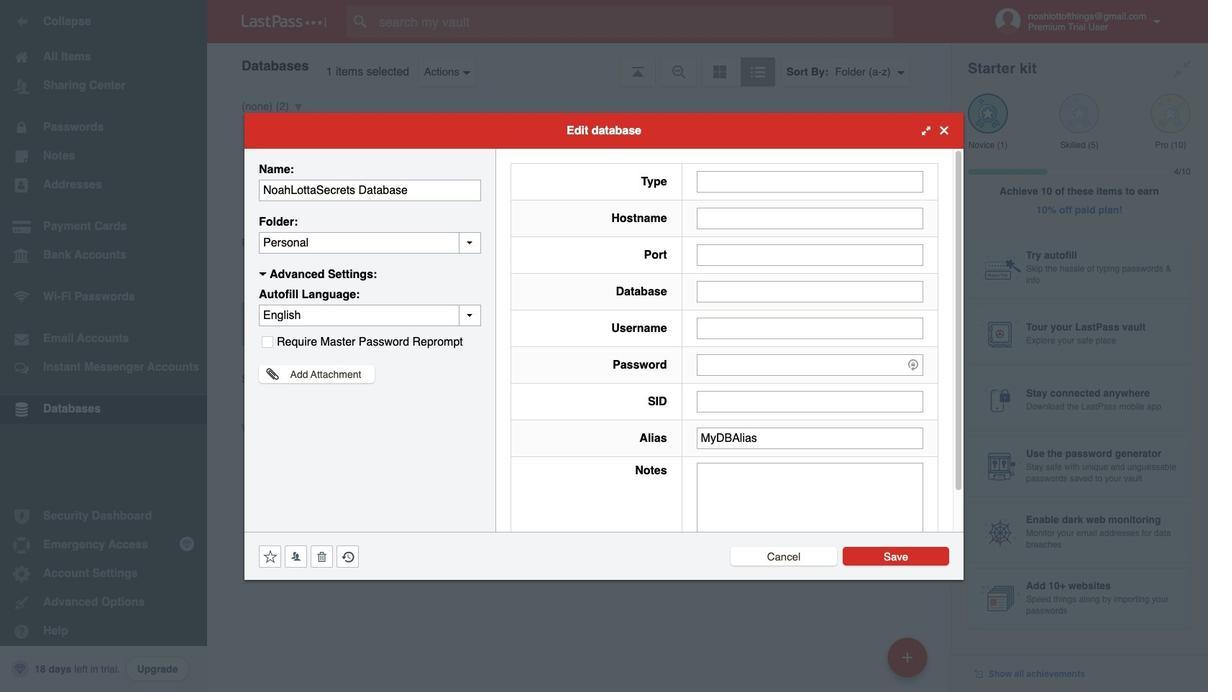 Task type: describe. For each thing, give the bounding box(es) containing it.
Search search field
[[347, 6, 921, 37]]

vault options navigation
[[207, 43, 951, 86]]

new item navigation
[[883, 634, 937, 693]]

lastpass image
[[242, 15, 327, 28]]

new item image
[[903, 653, 913, 663]]



Task type: locate. For each thing, give the bounding box(es) containing it.
None text field
[[697, 171, 924, 192], [259, 179, 481, 201], [697, 208, 924, 229], [259, 232, 481, 254], [697, 391, 924, 413], [697, 428, 924, 449], [697, 463, 924, 552], [697, 171, 924, 192], [259, 179, 481, 201], [697, 208, 924, 229], [259, 232, 481, 254], [697, 391, 924, 413], [697, 428, 924, 449], [697, 463, 924, 552]]

dialog
[[245, 113, 964, 580]]

None text field
[[697, 244, 924, 266], [697, 281, 924, 302], [697, 318, 924, 339], [697, 244, 924, 266], [697, 281, 924, 302], [697, 318, 924, 339]]

None password field
[[697, 354, 924, 376]]

search my vault text field
[[347, 6, 921, 37]]

main navigation navigation
[[0, 0, 207, 693]]



